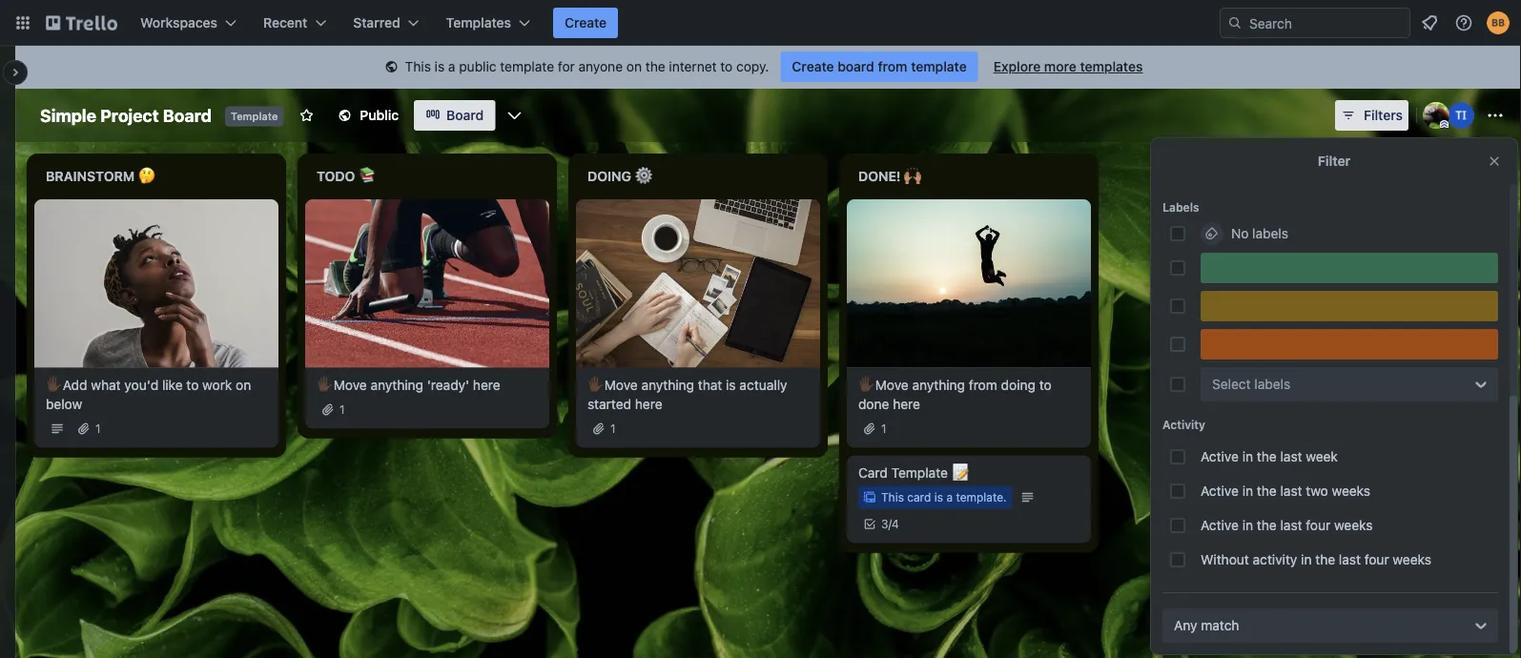 Task type: vqa. For each thing, say whether or not it's contained in the screenshot.
6.7K
no



Task type: describe. For each thing, give the bounding box(es) containing it.
✋🏿 move anything from doing to done here
[[858, 377, 1052, 412]]

'ready'
[[427, 377, 469, 393]]

activity
[[1163, 418, 1205, 431]]

⚙️
[[635, 168, 648, 184]]

🙌🏽
[[904, 168, 918, 184]]

anything for that
[[641, 377, 694, 393]]

color: orange, title: none element
[[1201, 329, 1498, 360]]

create board from template
[[792, 59, 967, 74]]

0 horizontal spatial from
[[878, 59, 908, 74]]

brainstorm 🤔
[[46, 168, 151, 184]]

1 vertical spatial template
[[891, 465, 948, 480]]

🤔
[[138, 168, 151, 184]]

✋🏿 add what you'd like to work on below
[[46, 377, 251, 412]]

workspaces button
[[129, 8, 248, 38]]

last down active in the last four weeks
[[1339, 552, 1361, 567]]

public
[[360, 107, 399, 123]]

1 template from the left
[[500, 59, 554, 74]]

1 for ✋🏿 move anything that is actually started here
[[610, 422, 616, 436]]

template.
[[956, 491, 1007, 504]]

templates button
[[435, 8, 542, 38]]

starred
[[353, 15, 400, 31]]

card template 📝 link
[[858, 463, 1080, 482]]

card
[[907, 491, 931, 504]]

is inside ✋🏿 move anything that is actually started here
[[726, 377, 736, 393]]

1 horizontal spatial a
[[946, 491, 953, 504]]

the left 'internet'
[[645, 59, 665, 74]]

anything for 'ready'
[[371, 377, 423, 393]]

without
[[1201, 552, 1249, 567]]

labels
[[1163, 200, 1199, 214]]

without activity in the last four weeks
[[1201, 552, 1431, 567]]

recent
[[263, 15, 307, 31]]

✋🏿 for ✋🏿 move anything 'ready' here
[[317, 377, 330, 393]]

in for active in the last two weeks
[[1242, 483, 1253, 499]]

0 vertical spatial is
[[435, 59, 445, 74]]

this card is a template.
[[881, 491, 1007, 504]]

last for two
[[1280, 483, 1302, 499]]

from inside ✋🏿 move anything from doing to done here
[[969, 377, 997, 393]]

Search field
[[1243, 9, 1410, 37]]

doing
[[587, 168, 631, 184]]

3
[[881, 518, 888, 531]]

1 down what
[[95, 422, 101, 436]]

to for ✋🏿 add what you'd like to work on below
[[186, 377, 199, 393]]

explore
[[994, 59, 1041, 74]]

weeks for active in the last four weeks
[[1334, 517, 1373, 533]]

copy.
[[736, 59, 769, 74]]

for
[[558, 59, 575, 74]]

any
[[1174, 618, 1197, 633]]

trello inspiration (inspiringtaco) image
[[1448, 102, 1474, 129]]

done
[[858, 396, 889, 412]]

this member is an admin of this board. image
[[1440, 120, 1449, 129]]

week
[[1306, 449, 1338, 464]]

show menu image
[[1486, 106, 1505, 125]]

two
[[1306, 483, 1328, 499]]

close popover image
[[1487, 154, 1502, 169]]

starred button
[[342, 8, 431, 38]]

add
[[63, 377, 87, 393]]

below
[[46, 396, 82, 412]]

card
[[858, 465, 888, 480]]

star or unstar board image
[[299, 108, 314, 123]]

1 for ✋🏿 move anything from doing to done here
[[881, 422, 887, 436]]

✋🏿 add what you'd like to work on below link
[[46, 375, 267, 414]]

primary element
[[0, 0, 1521, 46]]

create for create board from template
[[792, 59, 834, 74]]

last for week
[[1280, 449, 1302, 464]]

customize views image
[[505, 106, 524, 125]]

work
[[202, 377, 232, 393]]

in for active in the last week
[[1242, 449, 1253, 464]]

this for this card is a template.
[[881, 491, 904, 504]]

4
[[892, 518, 899, 531]]

DOING ⚙️ text field
[[576, 161, 820, 192]]

the for active in the last four weeks
[[1257, 517, 1277, 533]]

match
[[1201, 618, 1239, 633]]

switch to… image
[[13, 13, 32, 32]]

any match
[[1174, 618, 1239, 633]]

✋🏿 for ✋🏿 move anything from doing to done here
[[858, 377, 872, 393]]

active in the last four weeks
[[1201, 517, 1373, 533]]

filter
[[1318, 153, 1351, 169]]

1 for ✋🏿 move anything 'ready' here
[[340, 403, 345, 416]]

no
[[1231, 226, 1249, 241]]

board inside text box
[[163, 105, 212, 125]]

more
[[1044, 59, 1077, 74]]

filters
[[1364, 107, 1403, 123]]

create button
[[553, 8, 618, 38]]

in right activity
[[1301, 552, 1312, 567]]

doing
[[1001, 377, 1036, 393]]

labels for no labels
[[1252, 226, 1288, 241]]

✋🏿 move anything that is actually started here
[[587, 377, 787, 412]]

active for active in the last four weeks
[[1201, 517, 1239, 533]]

card template 📝
[[858, 465, 965, 480]]

you'd
[[124, 377, 159, 393]]

move for ✋🏿 move anything that is actually started here
[[604, 377, 638, 393]]

actually
[[740, 377, 787, 393]]

done! 🙌🏽
[[858, 168, 918, 184]]

0 vertical spatial template
[[231, 110, 278, 123]]

1 horizontal spatial to
[[720, 59, 733, 74]]

create board from template link
[[781, 52, 978, 82]]

✋🏿 move anything 'ready' here link
[[317, 375, 538, 395]]

doing ⚙️
[[587, 168, 648, 184]]

that
[[698, 377, 722, 393]]

public button
[[326, 100, 410, 131]]



Task type: locate. For each thing, give the bounding box(es) containing it.
0 horizontal spatial a
[[448, 59, 455, 74]]

1 horizontal spatial move
[[604, 377, 638, 393]]

1 vertical spatial on
[[236, 377, 251, 393]]

1 horizontal spatial template
[[911, 59, 967, 74]]

simple project board
[[40, 105, 212, 125]]

labels
[[1252, 226, 1288, 241], [1255, 376, 1291, 392]]

template left star or unstar board icon
[[231, 110, 278, 123]]

TODO 📚 text field
[[305, 161, 549, 192]]

on right work
[[236, 377, 251, 393]]

workspaces
[[140, 15, 217, 31]]

no labels
[[1231, 226, 1288, 241]]

to right doing
[[1039, 377, 1052, 393]]

1 vertical spatial a
[[946, 491, 953, 504]]

on
[[626, 59, 642, 74], [236, 377, 251, 393]]

the up activity
[[1257, 517, 1277, 533]]

to right "like"
[[186, 377, 199, 393]]

3 move from the left
[[875, 377, 909, 393]]

is right that
[[726, 377, 736, 393]]

to for ✋🏿 move anything from doing to done here
[[1039, 377, 1052, 393]]

create
[[565, 15, 607, 31], [792, 59, 834, 74]]

dmugisha (dmugisha) image
[[1423, 102, 1450, 129]]

here right 'ready'
[[473, 377, 500, 393]]

the down active in the last week
[[1257, 483, 1277, 499]]

from right board
[[878, 59, 908, 74]]

0 vertical spatial four
[[1306, 517, 1331, 533]]

move
[[334, 377, 367, 393], [604, 377, 638, 393], [875, 377, 909, 393]]

recent button
[[252, 8, 338, 38]]

anything
[[371, 377, 423, 393], [641, 377, 694, 393], [912, 377, 965, 393]]

anything for from
[[912, 377, 965, 393]]

four
[[1306, 517, 1331, 533], [1365, 552, 1389, 567]]

is
[[435, 59, 445, 74], [726, 377, 736, 393], [934, 491, 943, 504]]

1 horizontal spatial template
[[891, 465, 948, 480]]

1 horizontal spatial this
[[881, 491, 904, 504]]

board left customize views icon
[[446, 107, 484, 123]]

0 horizontal spatial here
[[473, 377, 500, 393]]

active for active in the last two weeks
[[1201, 483, 1239, 499]]

color: green, title: none element
[[1201, 253, 1498, 283]]

✋🏿 for ✋🏿 move anything that is actually started here
[[587, 377, 601, 393]]

anything inside ✋🏿 move anything from doing to done here
[[912, 377, 965, 393]]

project
[[100, 105, 159, 125]]

create left board
[[792, 59, 834, 74]]

2 ✋🏿 from the left
[[317, 377, 330, 393]]

1 horizontal spatial from
[[969, 377, 997, 393]]

1 vertical spatial labels
[[1255, 376, 1291, 392]]

board link
[[414, 100, 495, 131]]

1
[[340, 403, 345, 416], [95, 422, 101, 436], [610, 422, 616, 436], [881, 422, 887, 436]]

0 horizontal spatial is
[[435, 59, 445, 74]]

internet
[[669, 59, 717, 74]]

3 ✋🏿 from the left
[[587, 377, 601, 393]]

labels for select labels
[[1255, 376, 1291, 392]]

2 horizontal spatial to
[[1039, 377, 1052, 393]]

✋🏿 inside ✋🏿 move anything that is actually started here
[[587, 377, 601, 393]]

in
[[1242, 449, 1253, 464], [1242, 483, 1253, 499], [1242, 517, 1253, 533], [1301, 552, 1312, 567]]

0 vertical spatial create
[[565, 15, 607, 31]]

board
[[163, 105, 212, 125], [446, 107, 484, 123]]

to inside ✋🏿 move anything from doing to done here
[[1039, 377, 1052, 393]]

1 move from the left
[[334, 377, 367, 393]]

0 horizontal spatial this
[[405, 59, 431, 74]]

0 horizontal spatial on
[[236, 377, 251, 393]]

color: yellow, title: none element
[[1201, 291, 1498, 321]]

search image
[[1227, 15, 1243, 31]]

3 / 4
[[881, 518, 899, 531]]

1 down started
[[610, 422, 616, 436]]

1 vertical spatial weeks
[[1334, 517, 1373, 533]]

active
[[1201, 449, 1239, 464], [1201, 483, 1239, 499], [1201, 517, 1239, 533]]

1 vertical spatial active
[[1201, 483, 1239, 499]]

here for ✋🏿 move anything that is actually started here
[[635, 396, 662, 412]]

1 vertical spatial four
[[1365, 552, 1389, 567]]

2 horizontal spatial move
[[875, 377, 909, 393]]

labels right select
[[1255, 376, 1291, 392]]

move for ✋🏿 move anything 'ready' here
[[334, 377, 367, 393]]

1 horizontal spatial is
[[726, 377, 736, 393]]

2 horizontal spatial is
[[934, 491, 943, 504]]

1 vertical spatial create
[[792, 59, 834, 74]]

2 template from the left
[[911, 59, 967, 74]]

weeks for active in the last two weeks
[[1332, 483, 1371, 499]]

the up active in the last two weeks
[[1257, 449, 1277, 464]]

simple
[[40, 105, 96, 125]]

in up active in the last two weeks
[[1242, 449, 1253, 464]]

✋🏿 for ✋🏿 add what you'd like to work on below
[[46, 377, 59, 393]]

templates
[[1080, 59, 1143, 74]]

1 down done
[[881, 422, 887, 436]]

template left explore
[[911, 59, 967, 74]]

1 horizontal spatial anything
[[641, 377, 694, 393]]

create for create
[[565, 15, 607, 31]]

3 active from the top
[[1201, 517, 1239, 533]]

this for this is a public template for anyone on the internet to copy.
[[405, 59, 431, 74]]

active in the last two weeks
[[1201, 483, 1371, 499]]

1 down ✋🏿 move anything 'ready' here
[[340, 403, 345, 416]]

move inside ✋🏿 move anything that is actually started here
[[604, 377, 638, 393]]

Board name text field
[[31, 100, 221, 131]]

1 vertical spatial from
[[969, 377, 997, 393]]

select
[[1212, 376, 1251, 392]]

2 anything from the left
[[641, 377, 694, 393]]

template left for
[[500, 59, 554, 74]]

0 vertical spatial weeks
[[1332, 483, 1371, 499]]

here right started
[[635, 396, 662, 412]]

1 horizontal spatial four
[[1365, 552, 1389, 567]]

2 move from the left
[[604, 377, 638, 393]]

the for active in the last week
[[1257, 449, 1277, 464]]

from
[[878, 59, 908, 74], [969, 377, 997, 393]]

like
[[162, 377, 183, 393]]

0 vertical spatial a
[[448, 59, 455, 74]]

to left copy.
[[720, 59, 733, 74]]

template
[[231, 110, 278, 123], [891, 465, 948, 480]]

active down active in the last week
[[1201, 483, 1239, 499]]

templates
[[446, 15, 511, 31]]

1 ✋🏿 from the left
[[46, 377, 59, 393]]

1 horizontal spatial on
[[626, 59, 642, 74]]

DONE! 🙌🏽 text field
[[847, 161, 1091, 192]]

a left public
[[448, 59, 455, 74]]

0 vertical spatial labels
[[1252, 226, 1288, 241]]

0 horizontal spatial board
[[163, 105, 212, 125]]

0 vertical spatial from
[[878, 59, 908, 74]]

active down 'activity'
[[1201, 449, 1239, 464]]

last left 'week'
[[1280, 449, 1302, 464]]

move for ✋🏿 move anything from doing to done here
[[875, 377, 909, 393]]

todo
[[317, 168, 355, 184]]

4 ✋🏿 from the left
[[858, 377, 872, 393]]

last down active in the last two weeks
[[1280, 517, 1302, 533]]

activity
[[1253, 552, 1297, 567]]

on right anyone
[[626, 59, 642, 74]]

back to home image
[[46, 8, 117, 38]]

from left doing
[[969, 377, 997, 393]]

✋🏿 move anything from doing to done here link
[[858, 375, 1080, 414]]

todo 📚
[[317, 168, 372, 184]]

on inside ✋🏿 add what you'd like to work on below
[[236, 377, 251, 393]]

0 horizontal spatial template
[[231, 110, 278, 123]]

labels right no
[[1252, 226, 1288, 241]]

1 horizontal spatial here
[[635, 396, 662, 412]]

last left two
[[1280, 483, 1302, 499]]

anything left doing
[[912, 377, 965, 393]]

select labels
[[1212, 376, 1291, 392]]

here inside ✋🏿 move anything from doing to done here
[[893, 396, 920, 412]]

✋🏿
[[46, 377, 59, 393], [317, 377, 330, 393], [587, 377, 601, 393], [858, 377, 872, 393]]

this right sm icon on the left of the page
[[405, 59, 431, 74]]

filters button
[[1335, 100, 1409, 131]]

1 horizontal spatial create
[[792, 59, 834, 74]]

on for anyone
[[626, 59, 642, 74]]

anything left 'ready'
[[371, 377, 423, 393]]

a
[[448, 59, 455, 74], [946, 491, 953, 504]]

✋🏿 move anything 'ready' here
[[317, 377, 500, 393]]

active up the without
[[1201, 517, 1239, 533]]

✋🏿 inside ✋🏿 move anything from doing to done here
[[858, 377, 872, 393]]

board right project
[[163, 105, 212, 125]]

0 horizontal spatial to
[[186, 377, 199, 393]]

last
[[1280, 449, 1302, 464], [1280, 483, 1302, 499], [1280, 517, 1302, 533], [1339, 552, 1361, 567]]

1 vertical spatial this
[[881, 491, 904, 504]]

done!
[[858, 168, 901, 184]]

0 horizontal spatial four
[[1306, 517, 1331, 533]]

in for active in the last four weeks
[[1242, 517, 1253, 533]]

anyone
[[579, 59, 623, 74]]

a down 📝
[[946, 491, 953, 504]]

board
[[838, 59, 874, 74]]

in down active in the last week
[[1242, 483, 1253, 499]]

✋🏿 move anything that is actually started here link
[[587, 375, 809, 414]]

2 vertical spatial active
[[1201, 517, 1239, 533]]

here
[[473, 377, 500, 393], [635, 396, 662, 412], [893, 396, 920, 412]]

1 horizontal spatial board
[[446, 107, 484, 123]]

what
[[91, 377, 121, 393]]

📝
[[952, 465, 965, 480]]

started
[[587, 396, 631, 412]]

open information menu image
[[1454, 13, 1474, 32]]

✋🏿 inside ✋🏿 move anything 'ready' here link
[[317, 377, 330, 393]]

create inside button
[[565, 15, 607, 31]]

last for four
[[1280, 517, 1302, 533]]

anything inside ✋🏿 move anything that is actually started here
[[641, 377, 694, 393]]

here for ✋🏿 move anything from doing to done here
[[893, 396, 920, 412]]

public
[[459, 59, 496, 74]]

BRAINSTORM 🤔 text field
[[34, 161, 278, 192]]

anything left that
[[641, 377, 694, 393]]

sm image
[[382, 58, 401, 77]]

✋🏿 inside ✋🏿 add what you'd like to work on below
[[46, 377, 59, 393]]

template up card
[[891, 465, 948, 480]]

is right card
[[934, 491, 943, 504]]

this is a public template for anyone on the internet to copy.
[[405, 59, 769, 74]]

1 anything from the left
[[371, 377, 423, 393]]

create up this is a public template for anyone on the internet to copy.
[[565, 15, 607, 31]]

is left public
[[435, 59, 445, 74]]

bob builder (bobbuilder40) image
[[1487, 11, 1510, 34]]

📚
[[359, 168, 372, 184]]

on for work
[[236, 377, 251, 393]]

0 horizontal spatial template
[[500, 59, 554, 74]]

/
[[888, 518, 892, 531]]

active in the last week
[[1201, 449, 1338, 464]]

the
[[645, 59, 665, 74], [1257, 449, 1277, 464], [1257, 483, 1277, 499], [1257, 517, 1277, 533], [1315, 552, 1335, 567]]

2 vertical spatial is
[[934, 491, 943, 504]]

1 vertical spatial is
[[726, 377, 736, 393]]

in up the without
[[1242, 517, 1253, 533]]

2 horizontal spatial anything
[[912, 377, 965, 393]]

0 vertical spatial this
[[405, 59, 431, 74]]

explore more templates
[[994, 59, 1143, 74]]

0 horizontal spatial anything
[[371, 377, 423, 393]]

0 horizontal spatial create
[[565, 15, 607, 31]]

to
[[720, 59, 733, 74], [186, 377, 199, 393], [1039, 377, 1052, 393]]

the for active in the last two weeks
[[1257, 483, 1277, 499]]

0 notifications image
[[1418, 11, 1441, 34]]

2 vertical spatial weeks
[[1393, 552, 1431, 567]]

2 horizontal spatial here
[[893, 396, 920, 412]]

active for active in the last week
[[1201, 449, 1239, 464]]

the right activity
[[1315, 552, 1335, 567]]

2 active from the top
[[1201, 483, 1239, 499]]

brainstorm
[[46, 168, 135, 184]]

move inside ✋🏿 move anything from doing to done here
[[875, 377, 909, 393]]

this left card
[[881, 491, 904, 504]]

0 vertical spatial active
[[1201, 449, 1239, 464]]

here inside ✋🏿 move anything that is actually started here
[[635, 396, 662, 412]]

0 horizontal spatial move
[[334, 377, 367, 393]]

to inside ✋🏿 add what you'd like to work on below
[[186, 377, 199, 393]]

this
[[405, 59, 431, 74], [881, 491, 904, 504]]

0 vertical spatial on
[[626, 59, 642, 74]]

3 anything from the left
[[912, 377, 965, 393]]

explore more templates link
[[982, 52, 1154, 82]]

1 active from the top
[[1201, 449, 1239, 464]]

here right done
[[893, 396, 920, 412]]



